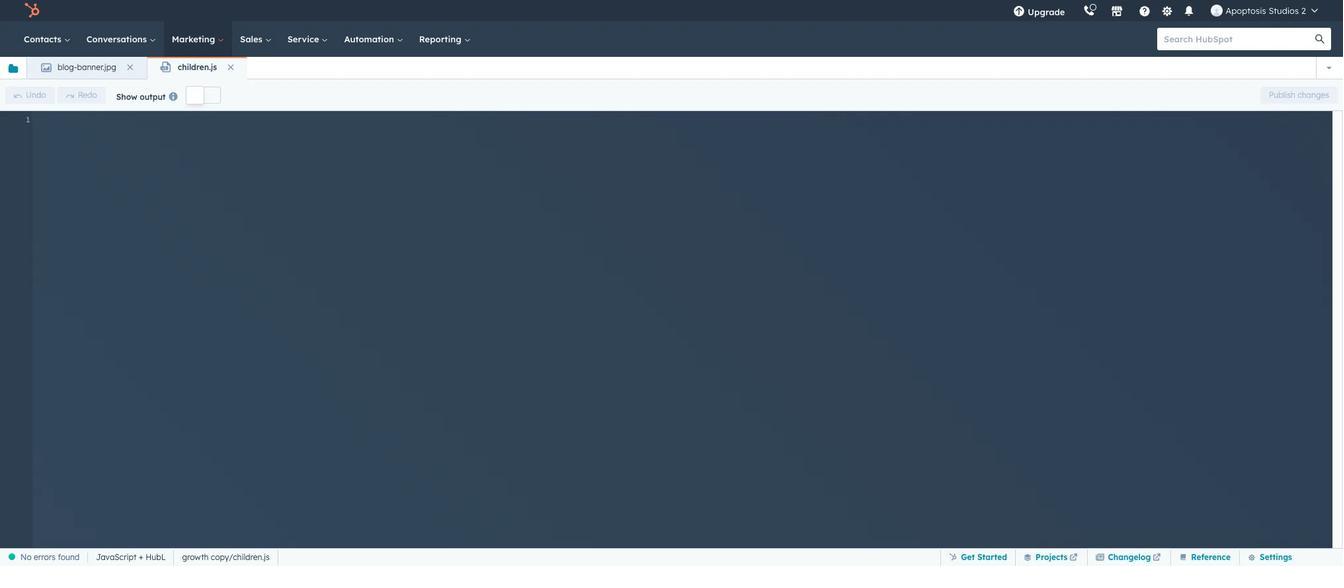 Task type: describe. For each thing, give the bounding box(es) containing it.
1 link opens in a new window image from the top
[[1070, 550, 1078, 566]]

marketplaces image
[[1112, 6, 1123, 18]]

blog-
[[58, 62, 77, 72]]

help button
[[1134, 0, 1157, 21]]

publish changes
[[1269, 90, 1330, 100]]

settings link
[[1159, 4, 1176, 18]]

2 link opens in a new window image from the top
[[1070, 554, 1078, 562]]

undo
[[26, 90, 46, 100]]

sales link
[[232, 21, 280, 57]]

0 vertical spatial copy/children.js
[[184, 32, 236, 41]]

1 vertical spatial copy/children.js
[[211, 552, 270, 562]]

projects link
[[1015, 549, 1088, 566]]

0 vertical spatial growth
[[158, 32, 182, 41]]

Search HubSpot search field
[[1158, 28, 1320, 50]]

1 vertical spatial growth
[[182, 552, 209, 562]]

reporting link
[[411, 21, 479, 57]]

hubspot image
[[24, 3, 40, 19]]

service
[[288, 34, 322, 44]]

no
[[21, 552, 32, 562]]

studios
[[1269, 5, 1299, 16]]

1 link opens in a new window image from the top
[[1153, 550, 1161, 566]]

upgrade image
[[1014, 6, 1025, 18]]

projects
[[1036, 552, 1068, 562]]

1 vertical spatial growth copy/children.js
[[182, 552, 270, 562]]

apoptosis studios 2 button
[[1203, 0, 1326, 21]]

upgrade
[[1028, 7, 1065, 17]]

get
[[961, 552, 975, 562]]

navigation containing blog-banner.jpg
[[27, 57, 247, 79]]

contacts
[[24, 34, 64, 44]]

contacts link
[[16, 21, 79, 57]]

+
[[139, 552, 143, 562]]

marketplaces button
[[1104, 0, 1131, 21]]

blog-banner.jpg link
[[27, 57, 147, 79]]

menu containing apoptosis studios 2
[[1004, 0, 1328, 21]]

banner.jpg
[[77, 62, 116, 72]]

redo button
[[57, 86, 106, 104]]

service link
[[280, 21, 336, 57]]

marketing link
[[164, 21, 232, 57]]

2 link opens in a new window image from the top
[[1153, 554, 1161, 562]]

changes
[[1298, 90, 1330, 100]]

hubl
[[146, 552, 166, 562]]

marketing
[[172, 34, 218, 44]]

publish
[[1269, 90, 1296, 100]]

sales
[[240, 34, 265, 44]]

found
[[58, 552, 80, 562]]

reference
[[1191, 552, 1231, 562]]

blog-banner.jpg
[[58, 62, 116, 72]]



Task type: locate. For each thing, give the bounding box(es) containing it.
javascript + hubl
[[96, 552, 166, 562]]

1 horizontal spatial growth
[[182, 552, 209, 562]]

conversations
[[86, 34, 149, 44]]

link opens in a new window image
[[1153, 550, 1161, 566], [1153, 554, 1161, 562]]

navigation
[[27, 57, 247, 79]]

redo
[[78, 90, 97, 100]]

help image
[[1139, 6, 1151, 18]]

apoptosis
[[1226, 5, 1267, 16]]

conversations link
[[79, 21, 164, 57]]

publish changes button
[[1261, 86, 1338, 104]]

search button
[[1309, 28, 1331, 50]]

settings button
[[1240, 549, 1293, 566]]

changelog link
[[1088, 549, 1171, 566]]

show output
[[116, 92, 166, 102]]

notifications image
[[1184, 6, 1196, 18]]

reference button
[[1171, 549, 1232, 566]]

calling icon image
[[1084, 5, 1096, 17]]

started
[[978, 552, 1007, 562]]

growth right hubl
[[182, 552, 209, 562]]

copy/children.js
[[184, 32, 236, 41], [211, 552, 270, 562]]

1
[[26, 114, 30, 124]]

0 vertical spatial growth copy/children.js
[[158, 32, 236, 41]]

show
[[116, 92, 137, 102]]

growth
[[158, 32, 182, 41], [182, 552, 209, 562]]

tara schultz image
[[1211, 5, 1223, 17]]

get started
[[961, 552, 1007, 562]]

undo button
[[5, 86, 55, 104]]

javascript
[[96, 552, 137, 562]]

2
[[1302, 5, 1306, 16]]

errors
[[34, 552, 56, 562]]

children.js
[[178, 62, 217, 72]]

growth up children.js
[[158, 32, 182, 41]]

menu
[[1004, 0, 1328, 21]]

automation link
[[336, 21, 411, 57]]

reporting
[[419, 34, 464, 44]]

0 horizontal spatial growth
[[158, 32, 182, 41]]

settings
[[1260, 552, 1292, 562]]

growth copy/children.js
[[158, 32, 236, 41], [182, 552, 270, 562]]

changelog
[[1108, 552, 1151, 562]]

notifications button
[[1178, 0, 1201, 21]]

no errors found
[[21, 552, 80, 562]]

search image
[[1316, 34, 1325, 44]]

hubspot link
[[16, 3, 50, 19]]

menu item
[[1074, 0, 1077, 21]]

settings image
[[1161, 6, 1173, 18]]

calling icon button
[[1078, 2, 1101, 19]]

get started link
[[941, 549, 1015, 566]]

output
[[140, 92, 166, 102]]

link opens in a new window image
[[1070, 550, 1078, 566], [1070, 554, 1078, 562]]

apoptosis studios 2
[[1226, 5, 1306, 16]]

children.js link
[[147, 57, 247, 79]]

automation
[[344, 34, 397, 44]]



Task type: vqa. For each thing, say whether or not it's contained in the screenshot.
Undo button
yes



